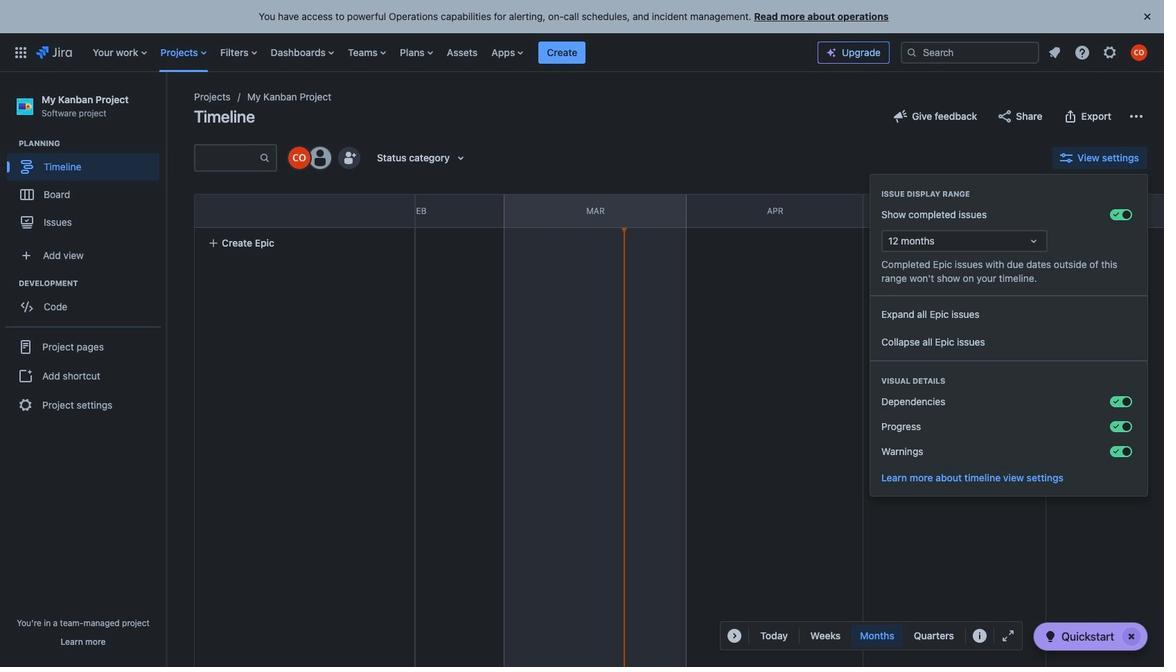 Task type: vqa. For each thing, say whether or not it's contained in the screenshot.
Task image
no



Task type: describe. For each thing, give the bounding box(es) containing it.
check image
[[1043, 629, 1059, 645]]

column header inside timeline grid
[[151, 195, 334, 227]]

dismiss image
[[1140, 8, 1156, 25]]

1 horizontal spatial list
[[1043, 40, 1156, 65]]

notifications image
[[1047, 44, 1063, 61]]

development image
[[2, 275, 19, 292]]

issue display range group
[[871, 175, 1148, 295]]

sidebar element
[[0, 72, 166, 668]]

sidebar navigation image
[[151, 89, 182, 116]]

search image
[[907, 47, 918, 58]]

help image
[[1074, 44, 1091, 61]]

Search field
[[901, 41, 1040, 63]]

enter full screen image
[[1000, 628, 1017, 645]]

export icon image
[[1062, 108, 1079, 125]]

row group inside timeline grid
[[194, 194, 415, 228]]

visual details group
[[871, 360, 1148, 471]]

appswitcher icon image
[[12, 44, 29, 61]]

primary element
[[8, 33, 818, 72]]



Task type: locate. For each thing, give the bounding box(es) containing it.
row
[[195, 195, 415, 228]]

column header
[[151, 195, 334, 227]]

row group
[[194, 194, 415, 228]]

0 horizontal spatial list
[[86, 33, 818, 72]]

open image
[[1026, 233, 1043, 250]]

list item
[[539, 33, 586, 72]]

planning image
[[2, 135, 19, 152]]

group
[[7, 138, 166, 241], [7, 278, 166, 325], [871, 295, 1148, 360], [6, 327, 161, 425], [803, 625, 963, 647]]

settings image
[[1102, 44, 1119, 61]]

jira image
[[36, 44, 72, 61], [36, 44, 72, 61]]

dismiss quickstart image
[[1121, 626, 1143, 648]]

add people image
[[341, 150, 358, 166]]

Search timeline text field
[[195, 146, 259, 171]]

timeline grid
[[151, 194, 1165, 668]]

None search field
[[901, 41, 1040, 63]]

heading
[[19, 138, 166, 149], [871, 189, 1148, 200], [19, 278, 166, 289], [871, 376, 1148, 387]]

your profile and settings image
[[1131, 44, 1148, 61]]

list
[[86, 33, 818, 72], [1043, 40, 1156, 65]]

row inside row group
[[195, 195, 415, 228]]

banner
[[0, 33, 1165, 72]]



